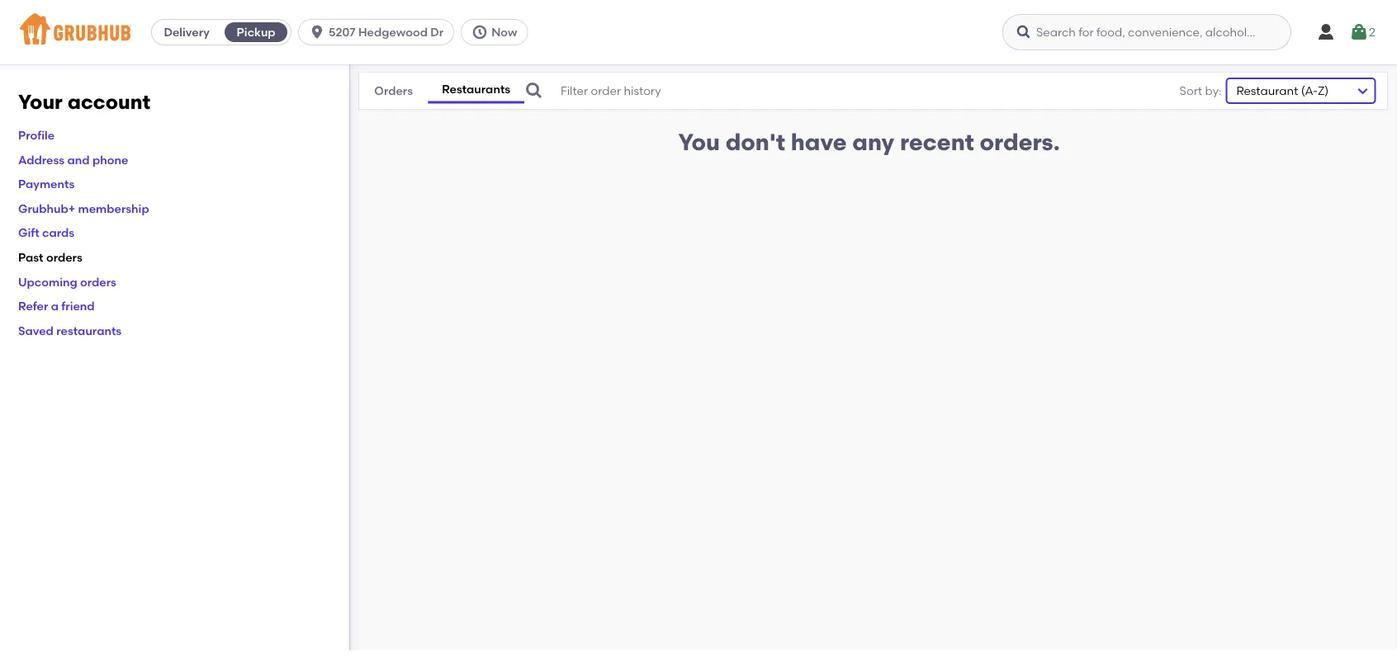 Task type: vqa. For each thing, say whether or not it's contained in the screenshot.
Past orders
yes



Task type: locate. For each thing, give the bounding box(es) containing it.
0 horizontal spatial svg image
[[309, 24, 325, 40]]

membership
[[78, 202, 149, 216]]

1 vertical spatial orders
[[80, 275, 116, 289]]

svg image inside the 2 button
[[1350, 22, 1369, 42]]

gift
[[18, 226, 39, 240]]

delivery
[[164, 25, 210, 39]]

address and phone link
[[18, 153, 128, 167]]

orders.
[[980, 128, 1060, 156]]

svg image left the 2 button
[[1316, 22, 1336, 42]]

svg image
[[1316, 22, 1336, 42], [309, 24, 325, 40], [472, 24, 488, 40]]

Search for food, convenience, alcohol... search field
[[1003, 14, 1292, 50]]

profile link
[[18, 128, 55, 142]]

by:
[[1205, 84, 1222, 98]]

cards
[[42, 226, 74, 240]]

svg image
[[1350, 22, 1369, 42], [1016, 24, 1032, 40], [524, 81, 544, 101]]

svg image left 5207
[[309, 24, 325, 40]]

orders for upcoming orders
[[80, 275, 116, 289]]

orders up "friend"
[[80, 275, 116, 289]]

and
[[67, 153, 90, 167]]

pickup button
[[221, 19, 291, 45]]

svg image left "now"
[[472, 24, 488, 40]]

saved restaurants
[[18, 324, 122, 338]]

grubhub+ membership link
[[18, 202, 149, 216]]

payments link
[[18, 177, 75, 191]]

account
[[67, 90, 150, 114]]

svg image inside 5207 hedgewood dr button
[[309, 24, 325, 40]]

don't
[[726, 128, 786, 156]]

refer a friend link
[[18, 299, 95, 313]]

you
[[678, 128, 720, 156]]

main navigation navigation
[[0, 0, 1397, 64]]

payments
[[18, 177, 75, 191]]

restaurants button
[[428, 78, 524, 103]]

orders up upcoming orders link
[[46, 250, 82, 264]]

gift cards
[[18, 226, 74, 240]]

now button
[[461, 19, 535, 45]]

2 horizontal spatial svg image
[[1350, 22, 1369, 42]]

sort by:
[[1180, 84, 1222, 98]]

upcoming orders link
[[18, 275, 116, 289]]

0 vertical spatial orders
[[46, 250, 82, 264]]

have
[[791, 128, 847, 156]]

1 horizontal spatial svg image
[[1016, 24, 1032, 40]]

your
[[18, 90, 63, 114]]

1 horizontal spatial svg image
[[472, 24, 488, 40]]

delivery button
[[152, 19, 221, 45]]

svg image inside the now button
[[472, 24, 488, 40]]

upcoming orders
[[18, 275, 116, 289]]

orders
[[46, 250, 82, 264], [80, 275, 116, 289]]

0 horizontal spatial svg image
[[524, 81, 544, 101]]

saved restaurants link
[[18, 324, 122, 338]]

restaurants
[[56, 324, 122, 338]]



Task type: describe. For each thing, give the bounding box(es) containing it.
orders for past orders
[[46, 250, 82, 264]]

address
[[18, 153, 65, 167]]

restaurants
[[442, 82, 511, 96]]

any
[[853, 128, 895, 156]]

5207 hedgewood dr
[[329, 25, 444, 39]]

profile
[[18, 128, 55, 142]]

phone
[[92, 153, 128, 167]]

svg image for filter order history search box
[[524, 81, 544, 101]]

address and phone
[[18, 153, 128, 167]]

2 button
[[1350, 17, 1376, 47]]

svg image for the search for food, convenience, alcohol... "search field"
[[1016, 24, 1032, 40]]

grubhub+
[[18, 202, 75, 216]]

saved
[[18, 324, 54, 338]]

pickup
[[237, 25, 276, 39]]

grubhub+ membership
[[18, 202, 149, 216]]

2
[[1369, 25, 1376, 39]]

past orders link
[[18, 250, 82, 264]]

hedgewood
[[358, 25, 428, 39]]

a
[[51, 299, 59, 313]]

2 horizontal spatial svg image
[[1316, 22, 1336, 42]]

refer
[[18, 299, 48, 313]]

friend
[[61, 299, 95, 313]]

svg image for now
[[472, 24, 488, 40]]

orders button
[[359, 79, 428, 102]]

now
[[492, 25, 517, 39]]

you don't have any recent orders.
[[678, 128, 1060, 156]]

5207
[[329, 25, 356, 39]]

sort
[[1180, 84, 1203, 98]]

refer a friend
[[18, 299, 95, 313]]

past orders
[[18, 250, 82, 264]]

your account
[[18, 90, 150, 114]]

past
[[18, 250, 43, 264]]

gift cards link
[[18, 226, 74, 240]]

5207 hedgewood dr button
[[298, 19, 461, 45]]

Filter order history search field
[[524, 73, 1140, 109]]

upcoming
[[18, 275, 77, 289]]

svg image for 5207 hedgewood dr
[[309, 24, 325, 40]]

recent
[[900, 128, 974, 156]]

dr
[[431, 25, 444, 39]]

orders
[[374, 84, 413, 98]]



